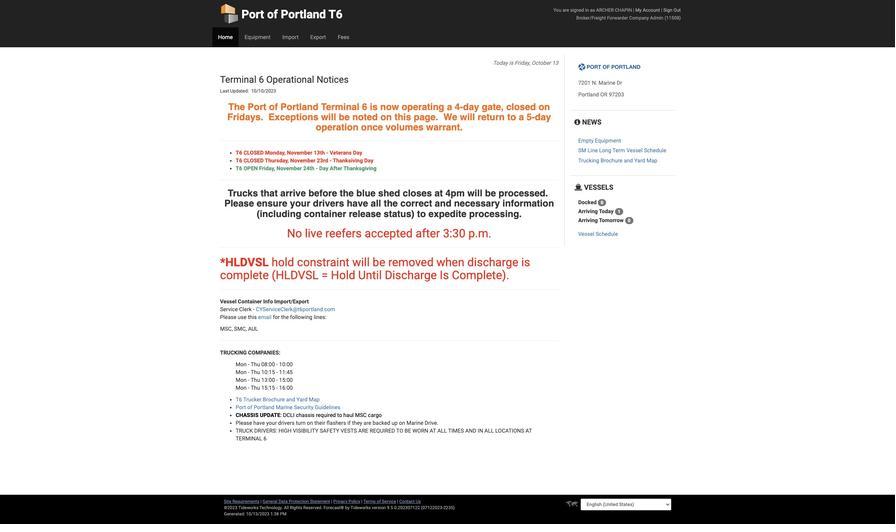 Task type: locate. For each thing, give the bounding box(es) containing it.
arrive
[[280, 188, 306, 199]]

statement
[[310, 499, 330, 504]]

will right 4pm
[[467, 188, 482, 199]]

0 horizontal spatial your
[[266, 420, 277, 426]]

news
[[580, 118, 601, 126]]

release
[[349, 208, 381, 219]]

version
[[372, 505, 386, 510]]

a left 4-
[[447, 101, 452, 112]]

terminal inside terminal 6 operational notices last updated:  10/10/2023
[[220, 74, 256, 85]]

drivers:
[[254, 428, 277, 434]]

schedule
[[644, 147, 666, 154], [596, 231, 618, 237]]

1 horizontal spatial vessel
[[578, 231, 594, 237]]

or
[[600, 91, 607, 98]]

0 horizontal spatial to
[[337, 412, 342, 418]]

clerk
[[239, 306, 252, 312]]

0 vertical spatial please
[[224, 198, 254, 209]]

0 vertical spatial 6
[[259, 74, 264, 85]]

brochure inside t6 trucker brochure and yard map port of portland marine security guidelines chassis update : dcli chassis required to haul msc cargo please have your drivers turn on their flashers if they are backed up on marine drive. truck drivers: high visibility safety vests are required to be worn at all times and in all locations at terminal 6
[[263, 396, 285, 403]]

as
[[590, 7, 595, 13]]

0 vertical spatial to
[[507, 112, 516, 123]]

hold
[[272, 255, 294, 269]]

0 vertical spatial is
[[509, 60, 513, 66]]

0 horizontal spatial day
[[319, 165, 328, 171]]

terminal up last
[[220, 74, 256, 85]]

will down reefers
[[352, 255, 370, 269]]

0 horizontal spatial 0
[[601, 200, 603, 205]]

1 vertical spatial and
[[435, 198, 451, 209]]

your
[[290, 198, 310, 209], [266, 420, 277, 426]]

friday, down thursday,
[[259, 165, 275, 171]]

is left now
[[370, 101, 378, 112]]

2 vertical spatial port
[[236, 404, 246, 410]]

home button
[[212, 27, 239, 47]]

0 horizontal spatial the
[[281, 314, 289, 320]]

2 vertical spatial marine
[[406, 420, 423, 426]]

1 vertical spatial please
[[220, 314, 236, 320]]

by
[[345, 505, 350, 510]]

0 horizontal spatial be
[[339, 112, 350, 123]]

| up forecast®
[[331, 499, 332, 504]]

please up msc,
[[220, 314, 236, 320]]

1 vertical spatial today
[[599, 208, 614, 214]]

0 horizontal spatial service
[[220, 306, 238, 312]]

- left 11:45
[[276, 369, 278, 375]]

port up equipment dropdown button on the top of the page
[[242, 7, 264, 21]]

admin
[[650, 15, 663, 21]]

2 vertical spatial november
[[276, 165, 302, 171]]

6 up once
[[362, 101, 367, 112]]

0 vertical spatial and
[[624, 157, 633, 164]]

1 horizontal spatial your
[[290, 198, 310, 209]]

ship image
[[574, 184, 582, 191]]

0 vertical spatial service
[[220, 306, 238, 312]]

day up thanksgiving
[[364, 157, 373, 164]]

warrant.
[[426, 122, 463, 133]]

4pm
[[445, 188, 465, 199]]

today is friday, october 13
[[493, 60, 558, 66]]

the left blue at left top
[[340, 188, 354, 199]]

vessel right term
[[626, 147, 643, 154]]

equipment inside empty equipment sm line long term vessel schedule trucking brochure and yard map
[[595, 137, 621, 144]]

yard
[[634, 157, 645, 164], [297, 396, 307, 403]]

a left the 5-
[[519, 112, 524, 123]]

portland inside t6 trucker brochure and yard map port of portland marine security guidelines chassis update : dcli chassis required to haul msc cargo please have your drivers turn on their flashers if they are backed up on marine drive. truck drivers: high visibility safety vests are required to be worn at all times and in all locations at terminal 6
[[254, 404, 274, 410]]

removed
[[388, 255, 434, 269]]

marine
[[599, 80, 615, 86], [276, 404, 293, 410], [406, 420, 423, 426]]

discharge
[[385, 268, 437, 282]]

to
[[507, 112, 516, 123], [417, 208, 426, 219], [337, 412, 342, 418]]

be
[[339, 112, 350, 123], [485, 188, 496, 199], [373, 255, 385, 269]]

0 vertical spatial schedule
[[644, 147, 666, 154]]

fridays
[[227, 112, 261, 123]]

to inside trucks that arrive before the blue shed closes at 4pm will be processed. please ensure your drivers have all the correct and necessary information (including container release status) to expedite processing.
[[417, 208, 426, 219]]

1 horizontal spatial drivers
[[313, 198, 344, 209]]

day down 23rd at the left top of page
[[319, 165, 328, 171]]

port up chassis on the left bottom of page
[[236, 404, 246, 410]]

97203
[[609, 91, 624, 98]]

on right noted
[[380, 112, 392, 123]]

please inside trucks that arrive before the blue shed closes at 4pm will be processed. please ensure your drivers have all the correct and necessary information (including container release status) to expedite processing.
[[224, 198, 254, 209]]

1 vertical spatial this
[[248, 314, 257, 320]]

08:00
[[261, 361, 275, 367]]

this inside the port of portland terminal 6 is now operating a 4-day gate, closed on fridays .  exceptions will be noted on this page.  we will return to a 5-day operation once volumes warrant.
[[394, 112, 411, 123]]

last
[[220, 88, 229, 94]]

schedule inside empty equipment sm line long term vessel schedule trucking brochure and yard map
[[644, 147, 666, 154]]

1 vertical spatial friday,
[[259, 165, 275, 171]]

2 at from the left
[[526, 428, 532, 434]]

- up trucker at the left bottom
[[248, 385, 249, 391]]

0 vertical spatial terminal
[[220, 74, 256, 85]]

at down drive.
[[430, 428, 436, 434]]

friday, inside t6 closed monday, november 13th - veterans day t6 closed thursday, november 23rd - thanksiving day t6 open friday, november 24th - day after thanksgiving
[[259, 165, 275, 171]]

thu left 13:00
[[251, 377, 260, 383]]

- left the 16:00
[[276, 385, 278, 391]]

reserved.
[[303, 505, 322, 510]]

that
[[261, 188, 278, 199]]

map down "sm line long term vessel schedule" link
[[647, 157, 657, 164]]

drivers up high
[[278, 420, 295, 426]]

marine up or
[[599, 80, 615, 86]]

1 horizontal spatial 0
[[628, 218, 630, 223]]

be inside trucks that arrive before the blue shed closes at 4pm will be processed. please ensure your drivers have all the correct and necessary information (including container release status) to expedite processing.
[[485, 188, 496, 199]]

1 vertical spatial your
[[266, 420, 277, 426]]

fees
[[338, 34, 349, 40]]

vessel down docked 0 arriving today 1 arriving tomorrow 0
[[578, 231, 594, 237]]

0 vertical spatial vessel
[[626, 147, 643, 154]]

map inside empty equipment sm line long term vessel schedule trucking brochure and yard map
[[647, 157, 657, 164]]

10:15
[[261, 369, 275, 375]]

of down 10/10/2023
[[269, 101, 278, 112]]

be up processing.
[[485, 188, 496, 199]]

0 vertical spatial arriving
[[578, 208, 598, 214]]

service inside vessel container info import/export service clerk - cyserviceclerk@t6portland.com please use this email for the following lines:
[[220, 306, 238, 312]]

1 arriving from the top
[[578, 208, 598, 214]]

companies:
[[248, 349, 280, 356]]

complete
[[220, 268, 269, 282]]

0 vertical spatial yard
[[634, 157, 645, 164]]

portland up the update
[[254, 404, 274, 410]]

1 horizontal spatial is
[[509, 60, 513, 66]]

1 horizontal spatial brochure
[[601, 157, 622, 164]]

map up security
[[309, 396, 320, 403]]

0 horizontal spatial yard
[[297, 396, 307, 403]]

brochure down long
[[601, 157, 622, 164]]

of up version
[[377, 499, 381, 504]]

6 inside terminal 6 operational notices last updated:  10/10/2023
[[259, 74, 264, 85]]

please left that in the left of the page
[[224, 198, 254, 209]]

0 vertical spatial equipment
[[245, 34, 271, 40]]

1 vertical spatial drivers
[[278, 420, 295, 426]]

of down trucker at the left bottom
[[247, 404, 252, 410]]

0 horizontal spatial this
[[248, 314, 257, 320]]

0 vertical spatial brochure
[[601, 157, 622, 164]]

and right correct
[[435, 198, 451, 209]]

day left info circle image
[[535, 112, 551, 123]]

1 horizontal spatial be
[[373, 255, 385, 269]]

0 vertical spatial this
[[394, 112, 411, 123]]

0 horizontal spatial today
[[493, 60, 508, 66]]

2 horizontal spatial and
[[624, 157, 633, 164]]

portland inside the port of portland terminal 6 is now operating a 4-day gate, closed on fridays .  exceptions will be noted on this page.  we will return to a 5-day operation once volumes warrant.
[[280, 101, 318, 112]]

t6 left open
[[236, 165, 242, 171]]

service inside site requirements | general data protection statement | privacy policy | terms of service | contact us ©2023 tideworks technology. all rights reserved. forecast® by tideworks version 9.5.0.202307122 (07122023-2235) generated: 10/13/2023 1:38 pm
[[382, 499, 396, 504]]

drivers inside trucks that arrive before the blue shed closes at 4pm will be processed. please ensure your drivers have all the correct and necessary information (including container release status) to expedite processing.
[[313, 198, 344, 209]]

1 vertical spatial are
[[364, 420, 371, 426]]

export button
[[304, 27, 332, 47]]

truck
[[236, 428, 253, 434]]

trucking
[[220, 349, 247, 356]]

the inside vessel container info import/export service clerk - cyserviceclerk@t6portland.com please use this email for the following lines:
[[281, 314, 289, 320]]

1 vertical spatial map
[[309, 396, 320, 403]]

0 vertical spatial port
[[242, 7, 264, 21]]

- left 15:00
[[276, 377, 278, 383]]

|
[[633, 7, 634, 13], [661, 7, 662, 13], [260, 499, 262, 504], [331, 499, 332, 504], [361, 499, 362, 504], [397, 499, 398, 504]]

drivers up live
[[313, 198, 344, 209]]

n.
[[592, 80, 597, 86]]

import button
[[276, 27, 304, 47]]

ensure
[[257, 198, 287, 209]]

1 horizontal spatial to
[[417, 208, 426, 219]]

when
[[436, 255, 464, 269]]

2 horizontal spatial to
[[507, 112, 516, 123]]

is inside the port of portland terminal 6 is now operating a 4-day gate, closed on fridays .  exceptions will be noted on this page.  we will return to a 5-day operation once volumes warrant.
[[370, 101, 378, 112]]

once
[[361, 122, 383, 133]]

1 horizontal spatial service
[[382, 499, 396, 504]]

1 mon from the top
[[236, 361, 247, 367]]

friday,
[[515, 60, 530, 66], [259, 165, 275, 171]]

1 horizontal spatial are
[[563, 7, 569, 13]]

(11508)
[[665, 15, 681, 21]]

1 horizontal spatial day
[[535, 112, 551, 123]]

0 horizontal spatial friday,
[[259, 165, 275, 171]]

2 vertical spatial be
[[373, 255, 385, 269]]

2 horizontal spatial vessel
[[626, 147, 643, 154]]

1 vertical spatial is
[[370, 101, 378, 112]]

to left the 5-
[[507, 112, 516, 123]]

equipment right home
[[245, 34, 271, 40]]

13
[[552, 60, 558, 66]]

1 horizontal spatial at
[[526, 428, 532, 434]]

t6 inside t6 trucker brochure and yard map port of portland marine security guidelines chassis update : dcli chassis required to haul msc cargo please have your drivers turn on their flashers if they are backed up on marine drive. truck drivers: high visibility safety vests are required to be worn at all times and in all locations at terminal 6
[[236, 396, 242, 403]]

all right in
[[484, 428, 494, 434]]

2 vertical spatial is
[[521, 255, 530, 269]]

operational
[[266, 74, 314, 85]]

- left 10:00
[[276, 361, 278, 367]]

this right once
[[394, 112, 411, 123]]

thanksiving
[[333, 157, 363, 164]]

smc,
[[234, 326, 247, 332]]

brochure down 15:15
[[263, 396, 285, 403]]

be
[[405, 428, 411, 434]]

0 horizontal spatial brochure
[[263, 396, 285, 403]]

2 vertical spatial and
[[286, 396, 295, 403]]

be inside the port of portland terminal 6 is now operating a 4-day gate, closed on fridays .  exceptions will be noted on this page.  we will return to a 5-day operation once volumes warrant.
[[339, 112, 350, 123]]

10:00
[[279, 361, 293, 367]]

of up equipment dropdown button on the top of the page
[[267, 7, 278, 21]]

are right you
[[563, 7, 569, 13]]

tomorrow
[[599, 217, 624, 223]]

contact
[[399, 499, 415, 504]]

- left 13:00
[[248, 377, 249, 383]]

0 horizontal spatial are
[[364, 420, 371, 426]]

0 horizontal spatial day
[[463, 101, 479, 112]]

1 vertical spatial equipment
[[595, 137, 621, 144]]

terminal up operation
[[321, 101, 359, 112]]

this inside vessel container info import/export service clerk - cyserviceclerk@t6portland.com please use this email for the following lines:
[[248, 314, 257, 320]]

you are signed in as archer chapin | my account | sign out broker/freight forwarder company admin (11508)
[[554, 7, 681, 21]]

arriving down docked
[[578, 208, 598, 214]]

and down "sm line long term vessel schedule" link
[[624, 157, 633, 164]]

1 horizontal spatial map
[[647, 157, 657, 164]]

1 horizontal spatial a
[[519, 112, 524, 123]]

equipment inside dropdown button
[[245, 34, 271, 40]]

to up flashers
[[337, 412, 342, 418]]

all
[[371, 198, 381, 209]]

1 vertical spatial service
[[382, 499, 396, 504]]

service up version
[[382, 499, 396, 504]]

brochure inside empty equipment sm line long term vessel schedule trucking brochure and yard map
[[601, 157, 622, 164]]

- left "10:15"
[[248, 369, 249, 375]]

have left all
[[347, 198, 368, 209]]

vessel inside vessel container info import/export service clerk - cyserviceclerk@t6portland.com please use this email for the following lines:
[[220, 298, 236, 305]]

thursday,
[[265, 157, 289, 164]]

0 horizontal spatial vessel
[[220, 298, 236, 305]]

closed
[[506, 101, 536, 112]]

schedule down tomorrow
[[596, 231, 618, 237]]

1 vertical spatial closed
[[244, 157, 264, 164]]

forecast®
[[324, 505, 344, 510]]

6 down the drivers:
[[263, 435, 267, 442]]

3 thu from the top
[[251, 377, 260, 383]]

1 vertical spatial terminal
[[321, 101, 359, 112]]

2 vertical spatial to
[[337, 412, 342, 418]]

6 up 10/10/2023
[[259, 74, 264, 85]]

email link
[[258, 314, 271, 320]]

0 vertical spatial closed
[[244, 149, 264, 156]]

2 horizontal spatial be
[[485, 188, 496, 199]]

1 vertical spatial brochure
[[263, 396, 285, 403]]

thu down 'trucking companies:'
[[251, 361, 260, 367]]

10/13/2023
[[246, 512, 269, 517]]

1 vertical spatial vessel
[[578, 231, 594, 237]]

1 horizontal spatial this
[[394, 112, 411, 123]]

| up the tideworks
[[361, 499, 362, 504]]

1 vertical spatial have
[[253, 420, 265, 426]]

schedule right term
[[644, 147, 666, 154]]

your inside t6 trucker brochure and yard map port of portland marine security guidelines chassis update : dcli chassis required to haul msc cargo please have your drivers turn on their flashers if they are backed up on marine drive. truck drivers: high visibility safety vests are required to be worn at all times and in all locations at terminal 6
[[266, 420, 277, 426]]

15:15
[[261, 385, 275, 391]]

flashers
[[327, 420, 346, 426]]

vessel left container
[[220, 298, 236, 305]]

equipment up long
[[595, 137, 621, 144]]

t6 left trucker at the left bottom
[[236, 396, 242, 403]]

information
[[502, 198, 554, 209]]

0 vertical spatial have
[[347, 198, 368, 209]]

yard inside empty equipment sm line long term vessel schedule trucking brochure and yard map
[[634, 157, 645, 164]]

this right use
[[248, 314, 257, 320]]

0 horizontal spatial have
[[253, 420, 265, 426]]

t6 up trucks
[[236, 157, 242, 164]]

are up are
[[364, 420, 371, 426]]

(hldvsl
[[272, 268, 319, 282]]

is left "october"
[[509, 60, 513, 66]]

1 vertical spatial 6
[[362, 101, 367, 112]]

your down the update
[[266, 420, 277, 426]]

0 horizontal spatial drivers
[[278, 420, 295, 426]]

thu up trucker at the left bottom
[[251, 385, 260, 391]]

| left general
[[260, 499, 262, 504]]

to up after
[[417, 208, 426, 219]]

forwarder
[[607, 15, 628, 21]]

until
[[358, 268, 382, 282]]

all down drive.
[[437, 428, 447, 434]]

is right discharge
[[521, 255, 530, 269]]

operating
[[402, 101, 444, 112]]

please up truck
[[236, 420, 252, 426]]

2 horizontal spatial day
[[364, 157, 373, 164]]

term
[[613, 147, 625, 154]]

marine up the :
[[276, 404, 293, 410]]

have inside trucks that arrive before the blue shed closes at 4pm will be processed. please ensure your drivers have all the correct and necessary information (including container release status) to expedite processing.
[[347, 198, 368, 209]]

yard up security
[[297, 396, 307, 403]]

dr
[[617, 80, 622, 86]]

portland up import
[[281, 7, 326, 21]]

friday, left "october"
[[515, 60, 530, 66]]

will right we
[[460, 112, 475, 123]]

2 horizontal spatial is
[[521, 255, 530, 269]]

0 horizontal spatial map
[[309, 396, 320, 403]]

export
[[310, 34, 326, 40]]

1 horizontal spatial all
[[484, 428, 494, 434]]

no live reefers accepted after 3:30 p.m.
[[287, 226, 491, 240]]

1 horizontal spatial terminal
[[321, 101, 359, 112]]

0 vertical spatial map
[[647, 157, 657, 164]]

1 horizontal spatial today
[[599, 208, 614, 214]]

your right ensure
[[290, 198, 310, 209]]

1 horizontal spatial the
[[340, 188, 354, 199]]

0 right tomorrow
[[628, 218, 630, 223]]

1 horizontal spatial and
[[435, 198, 451, 209]]

2 vertical spatial 6
[[263, 435, 267, 442]]

at right locations
[[526, 428, 532, 434]]

closes
[[403, 188, 432, 199]]

be down accepted
[[373, 255, 385, 269]]

2 mon from the top
[[236, 369, 247, 375]]

1 vertical spatial yard
[[297, 396, 307, 403]]

will
[[321, 112, 336, 123], [460, 112, 475, 123], [467, 188, 482, 199], [352, 255, 370, 269]]

required
[[370, 428, 395, 434]]

the right 'for'
[[281, 314, 289, 320]]

| left my
[[633, 7, 634, 13]]

shed
[[378, 188, 400, 199]]

yard down "sm line long term vessel schedule" link
[[634, 157, 645, 164]]

13:00
[[261, 377, 275, 383]]

7201
[[578, 80, 591, 86]]

2 vertical spatial day
[[319, 165, 328, 171]]

thu left "10:15"
[[251, 369, 260, 375]]

- right clerk at bottom left
[[253, 306, 254, 312]]

day up thanksiving
[[353, 149, 362, 156]]

port inside t6 trucker brochure and yard map port of portland marine security guidelines chassis update : dcli chassis required to haul msc cargo please have your drivers turn on their flashers if they are backed up on marine drive. truck drivers: high visibility safety vests are required to be worn at all times and in all locations at terminal 6
[[236, 404, 246, 410]]

of inside site requirements | general data protection statement | privacy policy | terms of service | contact us ©2023 tideworks technology. all rights reserved. forecast® by tideworks version 9.5.0.202307122 (07122023-2235) generated: 10/13/2023 1:38 pm
[[377, 499, 381, 504]]

of inside t6 trucker brochure and yard map port of portland marine security guidelines chassis update : dcli chassis required to haul msc cargo please have your drivers turn on their flashers if they are backed up on marine drive. truck drivers: high visibility safety vests are required to be worn at all times and in all locations at terminal 6
[[247, 404, 252, 410]]

1 vertical spatial to
[[417, 208, 426, 219]]

be left noted
[[339, 112, 350, 123]]

empty equipment link
[[578, 137, 621, 144]]

please
[[224, 198, 254, 209], [220, 314, 236, 320], [236, 420, 252, 426]]

visibility
[[293, 428, 318, 434]]

the right all
[[384, 198, 398, 209]]

and inside trucks that arrive before the blue shed closes at 4pm will be processed. please ensure your drivers have all the correct and necessary information (including container release status) to expedite processing.
[[435, 198, 451, 209]]



Task type: describe. For each thing, give the bounding box(es) containing it.
constraint
[[297, 255, 349, 269]]

email
[[258, 314, 271, 320]]

update
[[260, 412, 280, 418]]

will inside "hold constraint will be removed when discharge is complete (hldvsl = hold until discharge is complete)."
[[352, 255, 370, 269]]

trucking companies:
[[220, 349, 280, 356]]

hold constraint will be removed when discharge is complete (hldvsl = hold until discharge is complete).
[[220, 255, 530, 282]]

security
[[294, 404, 313, 410]]

please inside vessel container info import/export service clerk - cyserviceclerk@t6portland.com please use this email for the following lines:
[[220, 314, 236, 320]]

they
[[352, 420, 362, 426]]

portland down 7201 in the top right of the page
[[578, 91, 599, 98]]

are inside t6 trucker brochure and yard map port of portland marine security guidelines chassis update : dcli chassis required to haul msc cargo please have your drivers turn on their flashers if they are backed up on marine drive. truck drivers: high visibility safety vests are required to be worn at all times and in all locations at terminal 6
[[364, 420, 371, 426]]

13th
[[314, 149, 325, 156]]

1 horizontal spatial day
[[353, 149, 362, 156]]

2 closed from the top
[[244, 157, 264, 164]]

1 vertical spatial november
[[290, 157, 315, 164]]

chapin
[[615, 7, 632, 13]]

aul
[[248, 326, 258, 332]]

0 vertical spatial november
[[287, 149, 312, 156]]

10/10/2023
[[251, 88, 276, 94]]

2 horizontal spatial marine
[[599, 80, 615, 86]]

vessel for vessel container info import/export service clerk - cyserviceclerk@t6portland.com please use this email for the following lines:
[[220, 298, 236, 305]]

port of portland marine security guidelines link
[[236, 404, 340, 410]]

no
[[287, 226, 302, 240]]

vessel schedule
[[578, 231, 618, 237]]

2 horizontal spatial the
[[384, 198, 398, 209]]

correct
[[400, 198, 432, 209]]

2 thu from the top
[[251, 369, 260, 375]]

drive.
[[425, 420, 438, 426]]

- down 'trucking companies:'
[[248, 361, 249, 367]]

data
[[279, 499, 288, 504]]

vessel container info import/export service clerk - cyserviceclerk@t6portland.com please use this email for the following lines:
[[220, 298, 335, 320]]

- right 23rd at the left top of page
[[330, 157, 332, 164]]

terminal
[[236, 435, 262, 442]]

t6 up fees 'dropdown button' at the top
[[329, 7, 343, 21]]

0 horizontal spatial a
[[447, 101, 452, 112]]

your inside trucks that arrive before the blue shed closes at 4pm will be processed. please ensure your drivers have all the correct and necessary information (including container release status) to expedite processing.
[[290, 198, 310, 209]]

map inside t6 trucker brochure and yard map port of portland marine security guidelines chassis update : dcli chassis required to haul msc cargo please have your drivers turn on their flashers if they are backed up on marine drive. truck drivers: high visibility safety vests are required to be worn at all times and in all locations at terminal 6
[[309, 396, 320, 403]]

account
[[643, 7, 660, 13]]

sign out link
[[663, 7, 681, 13]]

my
[[635, 7, 642, 13]]

to inside t6 trucker brochure and yard map port of portland marine security guidelines chassis update : dcli chassis required to haul msc cargo please have your drivers turn on their flashers if they are backed up on marine drive. truck drivers: high visibility safety vests are required to be worn at all times and in all locations at terminal 6
[[337, 412, 342, 418]]

dcli
[[283, 412, 295, 418]]

terminal inside the port of portland terminal 6 is now operating a 4-day gate, closed on fridays .  exceptions will be noted on this page.  we will return to a 5-day operation once volumes warrant.
[[321, 101, 359, 112]]

are inside you are signed in as archer chapin | my account | sign out broker/freight forwarder company admin (11508)
[[563, 7, 569, 13]]

1 at from the left
[[430, 428, 436, 434]]

will right exceptions on the left
[[321, 112, 336, 123]]

port inside the port of portland terminal 6 is now operating a 4-day gate, closed on fridays .  exceptions will be noted on this page.  we will return to a 5-day operation once volumes warrant.
[[248, 101, 266, 112]]

high
[[278, 428, 291, 434]]

at
[[434, 188, 443, 199]]

p.m.
[[468, 226, 491, 240]]

0 horizontal spatial schedule
[[596, 231, 618, 237]]

privacy
[[333, 499, 347, 504]]

archer
[[596, 7, 614, 13]]

fees button
[[332, 27, 355, 47]]

vessel inside empty equipment sm line long term vessel schedule trucking brochure and yard map
[[626, 147, 643, 154]]

2 arriving from the top
[[578, 217, 598, 223]]

vessel for vessel schedule
[[578, 231, 594, 237]]

0 horizontal spatial marine
[[276, 404, 293, 410]]

msc, smc, aul
[[220, 326, 258, 332]]

- right 24th
[[316, 165, 318, 171]]

discharge
[[467, 255, 518, 269]]

trucking brochure and yard map link
[[578, 157, 657, 164]]

import
[[282, 34, 299, 40]]

1 closed from the top
[[244, 149, 264, 156]]

container
[[304, 208, 346, 219]]

(07122023-
[[421, 505, 443, 510]]

trucker
[[243, 396, 261, 403]]

of inside the port of portland terminal 6 is now operating a 4-day gate, closed on fridays .  exceptions will be noted on this page.  we will return to a 5-day operation once volumes warrant.
[[269, 101, 278, 112]]

backed
[[373, 420, 390, 426]]

- inside vessel container info import/export service clerk - cyserviceclerk@t6portland.com please use this email for the following lines:
[[253, 306, 254, 312]]

today inside docked 0 arriving today 1 arriving tomorrow 0
[[599, 208, 614, 214]]

have inside t6 trucker brochure and yard map port of portland marine security guidelines chassis update : dcli chassis required to haul msc cargo please have your drivers turn on their flashers if they are backed up on marine drive. truck drivers: high visibility safety vests are required to be worn at all times and in all locations at terminal 6
[[253, 420, 265, 426]]

1 all from the left
[[437, 428, 447, 434]]

cargo
[[368, 412, 382, 418]]

empty
[[578, 137, 594, 144]]

6 inside t6 trucker brochure and yard map port of portland marine security guidelines chassis update : dcli chassis required to haul msc cargo please have your drivers turn on their flashers if they are backed up on marine drive. truck drivers: high visibility safety vests are required to be worn at all times and in all locations at terminal 6
[[263, 435, 267, 442]]

will inside trucks that arrive before the blue shed closes at 4pm will be processed. please ensure your drivers have all the correct and necessary information (including container release status) to expedite processing.
[[467, 188, 482, 199]]

exceptions
[[268, 112, 318, 123]]

©2023 tideworks
[[224, 505, 258, 510]]

7201 n. marine dr
[[578, 80, 622, 86]]

the
[[228, 101, 245, 112]]

3:30
[[443, 226, 465, 240]]

trucks
[[228, 188, 258, 199]]

on right the 5-
[[539, 101, 550, 112]]

1 horizontal spatial marine
[[406, 420, 423, 426]]

generated:
[[224, 512, 245, 517]]

on right up on the bottom of page
[[399, 420, 405, 426]]

broker/freight
[[576, 15, 606, 21]]

line
[[588, 147, 598, 154]]

general
[[263, 499, 278, 504]]

:
[[280, 412, 282, 418]]

site
[[224, 499, 231, 504]]

and inside empty equipment sm line long term vessel schedule trucking brochure and yard map
[[624, 157, 633, 164]]

1 vertical spatial day
[[364, 157, 373, 164]]

be inside "hold constraint will be removed when discharge is complete (hldvsl = hold until discharge is complete)."
[[373, 255, 385, 269]]

notices
[[317, 74, 349, 85]]

info circle image
[[574, 119, 580, 126]]

before
[[308, 188, 337, 199]]

| up 9.5.0.202307122
[[397, 499, 398, 504]]

yard inside t6 trucker brochure and yard map port of portland marine security guidelines chassis update : dcli chassis required to haul msc cargo please have your drivers turn on their flashers if they are backed up on marine drive. truck drivers: high visibility safety vests are required to be worn at all times and in all locations at terminal 6
[[297, 396, 307, 403]]

0 vertical spatial friday,
[[515, 60, 530, 66]]

15:00
[[279, 377, 293, 383]]

sm line long term vessel schedule link
[[578, 147, 666, 154]]

is inside "hold constraint will be removed when discharge is complete (hldvsl = hold until discharge is complete)."
[[521, 255, 530, 269]]

on up visibility
[[307, 420, 313, 426]]

if
[[347, 420, 351, 426]]

drivers inside t6 trucker brochure and yard map port of portland marine security guidelines chassis update : dcli chassis required to haul msc cargo please have your drivers turn on their flashers if they are backed up on marine drive. truck drivers: high visibility safety vests are required to be worn at all times and in all locations at terminal 6
[[278, 420, 295, 426]]

times
[[448, 428, 464, 434]]

import/export
[[274, 298, 309, 305]]

protection
[[289, 499, 309, 504]]

lines:
[[314, 314, 326, 320]]

t6 closed monday, november 13th - veterans day t6 closed thursday, november 23rd - thanksiving day t6 open friday, november 24th - day after thanksgiving
[[236, 149, 377, 171]]

all
[[284, 505, 289, 510]]

necessary
[[454, 198, 500, 209]]

pm
[[280, 512, 287, 517]]

processing.
[[469, 208, 522, 219]]

port of portland t6 image
[[578, 63, 641, 71]]

t6 down fridays on the top of the page
[[236, 149, 242, 156]]

3 mon from the top
[[236, 377, 247, 383]]

1 vertical spatial 0
[[628, 218, 630, 223]]

6 inside the port of portland terminal 6 is now operating a 4-day gate, closed on fridays .  exceptions will be noted on this page.  we will return to a 5-day operation once volumes warrant.
[[362, 101, 367, 112]]

live
[[305, 226, 322, 240]]

and inside t6 trucker brochure and yard map port of portland marine security guidelines chassis update : dcli chassis required to haul msc cargo please have your drivers turn on their flashers if they are backed up on marine drive. truck drivers: high visibility safety vests are required to be worn at all times and in all locations at terminal 6
[[286, 396, 295, 403]]

home
[[218, 34, 233, 40]]

site requirements | general data protection statement | privacy policy | terms of service | contact us ©2023 tideworks technology. all rights reserved. forecast® by tideworks version 9.5.0.202307122 (07122023-2235) generated: 10/13/2023 1:38 pm
[[224, 499, 455, 517]]

4 thu from the top
[[251, 385, 260, 391]]

| left sign
[[661, 7, 662, 13]]

container
[[238, 298, 262, 305]]

we
[[443, 112, 457, 123]]

port of portland t6 link
[[220, 0, 343, 27]]

2 all from the left
[[484, 428, 494, 434]]

processed.
[[499, 188, 548, 199]]

msc
[[355, 412, 367, 418]]

for
[[273, 314, 280, 320]]

signed
[[570, 7, 584, 13]]

1 thu from the top
[[251, 361, 260, 367]]

0 vertical spatial 0
[[601, 200, 603, 205]]

please inside t6 trucker brochure and yard map port of portland marine security guidelines chassis update : dcli chassis required to haul msc cargo please have your drivers turn on their flashers if they are backed up on marine drive. truck drivers: high visibility safety vests are required to be worn at all times and in all locations at terminal 6
[[236, 420, 252, 426]]

noted
[[352, 112, 378, 123]]

veterans
[[330, 149, 352, 156]]

- right '13th'
[[326, 149, 328, 156]]

4 mon from the top
[[236, 385, 247, 391]]

are
[[358, 428, 368, 434]]

required
[[316, 412, 336, 418]]

to inside the port of portland terminal 6 is now operating a 4-day gate, closed on fridays .  exceptions will be noted on this page.  we will return to a 5-day operation once volumes warrant.
[[507, 112, 516, 123]]

in
[[478, 428, 483, 434]]



Task type: vqa. For each thing, say whether or not it's contained in the screenshot.
IF
yes



